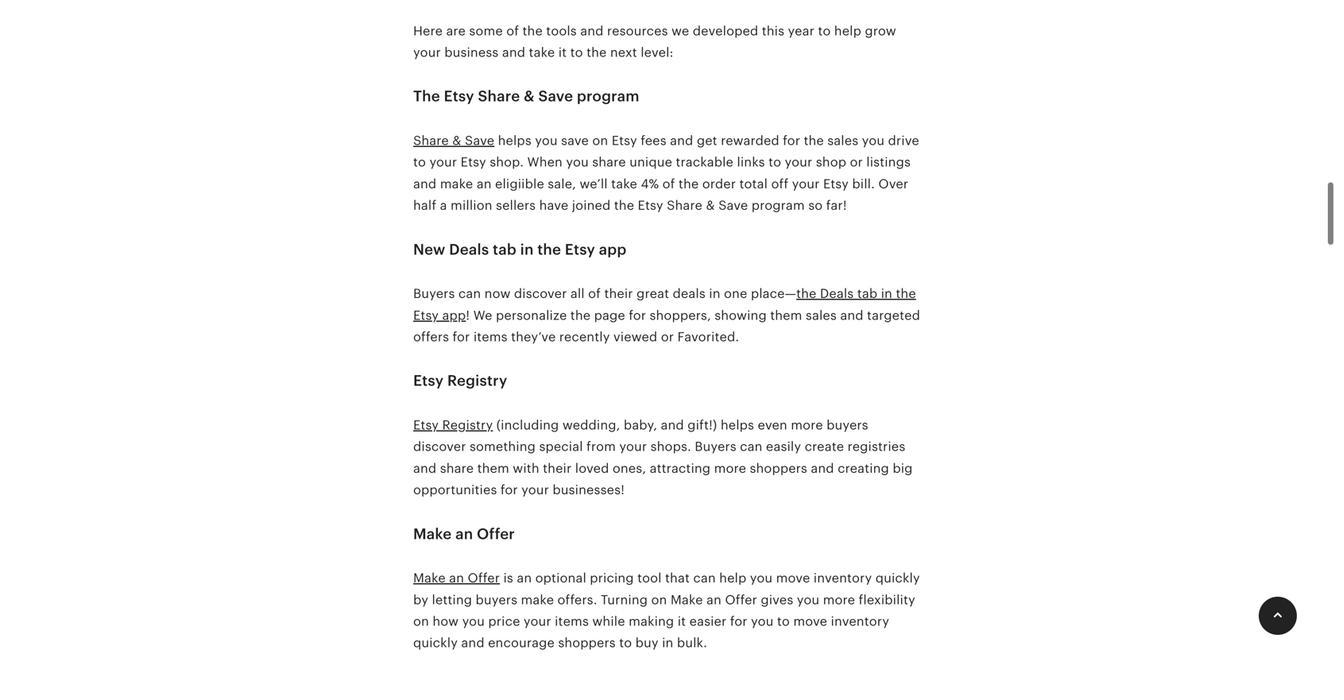 Task type: describe. For each thing, give the bounding box(es) containing it.
resources
[[607, 24, 668, 38]]

create
[[805, 440, 845, 454]]

etsy left fees
[[612, 134, 638, 148]]

showing
[[715, 308, 767, 323]]

new
[[414, 241, 446, 258]]

their inside (including wedding, baby, and gift!) helps even more buyers discover something special from your shops. buyers can easily create registries and share them with their loved ones, attracting more shoppers and creating big opportunities for your businesses!
[[543, 462, 572, 476]]

easier
[[690, 615, 727, 629]]

or inside ! we personalize the page for shoppers, showing them sales and targeted offers for items they've recently viewed or favorited.
[[661, 330, 674, 344]]

sales inside ! we personalize the page for shoppers, showing them sales and targeted offers for items they've recently viewed or favorited.
[[806, 308, 837, 323]]

share inside (including wedding, baby, and gift!) helps even more buyers discover something special from your shops. buyers can easily create registries and share them with their loved ones, attracting more shoppers and creating big opportunities for your businesses!
[[440, 462, 474, 476]]

buy
[[636, 636, 659, 651]]

we
[[672, 24, 690, 38]]

and up shops.
[[661, 418, 685, 433]]

when
[[528, 155, 563, 170]]

to left buy
[[620, 636, 632, 651]]

the
[[414, 88, 440, 105]]

help inside here are some of the tools and resources we developed this year to help grow your business and take it to the next level:
[[835, 24, 862, 38]]

in inside the deals tab in the etsy app
[[882, 287, 893, 301]]

take inside here are some of the tools and resources we developed this year to help grow your business and take it to the next level:
[[529, 45, 555, 60]]

offers.
[[558, 593, 598, 607]]

items inside ! we personalize the page for shoppers, showing them sales and targeted offers for items they've recently viewed or favorited.
[[474, 330, 508, 344]]

special
[[540, 440, 583, 454]]

share & save link
[[414, 134, 495, 148]]

year
[[788, 24, 815, 38]]

the etsy share & save program
[[414, 88, 640, 105]]

gives
[[761, 593, 794, 607]]

& inside the helps you save on etsy fees and get rewarded for the sales you drive to your etsy shop. when you share unique trackable links to your shop or listings and make an eligiible sale, we'll take 4% of the order total off your etsy bill. over half a million sellers have joined the etsy share & save program so far!
[[706, 198, 715, 213]]

million
[[451, 198, 493, 213]]

from
[[587, 440, 616, 454]]

app for the deals tab in the etsy app
[[443, 308, 466, 323]]

grow
[[866, 24, 897, 38]]

helps inside the helps you save on etsy fees and get rewarded for the sales you drive to your etsy shop. when you share unique trackable links to your shop or listings and make an eligiible sale, we'll take 4% of the order total off your etsy bill. over half a million sellers have joined the etsy share & save program so far!
[[498, 134, 532, 148]]

1 vertical spatial registry
[[443, 418, 493, 433]]

tools
[[547, 24, 577, 38]]

for inside (including wedding, baby, and gift!) helps even more buyers discover something special from your shops. buyers can easily create registries and share them with their loved ones, attracting more shoppers and creating big opportunities for your businesses!
[[501, 483, 518, 497]]

1 etsy registry from the top
[[414, 373, 508, 389]]

price
[[489, 615, 520, 629]]

that
[[666, 571, 690, 586]]

favorited.
[[678, 330, 740, 344]]

offer inside is an optional pricing tool that can help you move inventory quickly by letting buyers make offers. turning on make an offer gives you more flexibility on how you price your items while making it easier for you to move inventory quickly and encourage shoppers to buy in bulk.
[[725, 593, 758, 607]]

them inside ! we personalize the page for shoppers, showing them sales and targeted offers for items they've recently viewed or favorited.
[[771, 308, 803, 323]]

trackable
[[676, 155, 734, 170]]

gift!)
[[688, 418, 718, 433]]

letting
[[432, 593, 472, 607]]

over
[[879, 177, 909, 191]]

and up opportunities
[[414, 462, 437, 476]]

and up half
[[414, 177, 437, 191]]

targeted
[[868, 308, 921, 323]]

an up easier
[[707, 593, 722, 607]]

have
[[540, 198, 569, 213]]

by
[[414, 593, 429, 607]]

pricing
[[590, 571, 634, 586]]

opportunities
[[414, 483, 497, 497]]

fees
[[641, 134, 667, 148]]

(including wedding, baby, and gift!) helps even more buyers discover something special from your shops. buyers can easily create registries and share them with their loved ones, attracting more shoppers and creating big opportunities for your businesses!
[[414, 418, 913, 497]]

2 etsy registry from the top
[[414, 418, 493, 433]]

tab for new
[[493, 241, 517, 258]]

tab for the
[[858, 287, 878, 301]]

can inside (including wedding, baby, and gift!) helps even more buyers discover something special from your shops. buyers can easily create registries and share them with their loved ones, attracting more shoppers and creating big opportunities for your businesses!
[[740, 440, 763, 454]]

while
[[593, 615, 626, 629]]

shop.
[[490, 155, 524, 170]]

viewed
[[614, 330, 658, 344]]

0 vertical spatial discover
[[514, 287, 567, 301]]

order
[[703, 177, 736, 191]]

wedding,
[[563, 418, 621, 433]]

the up targeted
[[897, 287, 917, 301]]

0 horizontal spatial program
[[577, 88, 640, 105]]

links
[[737, 155, 766, 170]]

1 horizontal spatial of
[[589, 287, 601, 301]]

making
[[629, 615, 675, 629]]

0 vertical spatial registry
[[448, 373, 508, 389]]

we'll
[[580, 177, 608, 191]]

tool
[[638, 571, 662, 586]]

here
[[414, 24, 443, 38]]

they've
[[511, 330, 556, 344]]

etsy registry link
[[414, 418, 493, 433]]

0 vertical spatial share
[[478, 88, 520, 105]]

in left one
[[710, 287, 721, 301]]

etsy up 'all'
[[565, 241, 596, 258]]

! we personalize the page for shoppers, showing them sales and targeted offers for items they've recently viewed or favorited.
[[414, 308, 921, 344]]

1 vertical spatial offer
[[468, 571, 500, 586]]

joined
[[572, 198, 611, 213]]

etsy right the
[[444, 88, 475, 105]]

recently
[[560, 330, 610, 344]]

save
[[561, 134, 589, 148]]

1 vertical spatial share
[[414, 134, 449, 148]]

of inside the helps you save on etsy fees and get rewarded for the sales you drive to your etsy shop. when you share unique trackable links to your shop or listings and make an eligiible sale, we'll take 4% of the order total off your etsy bill. over half a million sellers have joined the etsy share & save program so far!
[[663, 177, 676, 191]]

something
[[470, 440, 536, 454]]

loved
[[576, 462, 609, 476]]

helps inside (including wedding, baby, and gift!) helps even more buyers discover something special from your shops. buyers can easily create registries and share them with their loved ones, attracting more shoppers and creating big opportunities for your businesses!
[[721, 418, 755, 433]]

for inside is an optional pricing tool that can help you move inventory quickly by letting buyers make offers. turning on make an offer gives you more flexibility on how you price your items while making it easier for you to move inventory quickly and encourage shoppers to buy in bulk.
[[731, 615, 748, 629]]

0 horizontal spatial &
[[453, 134, 462, 148]]

the right one
[[797, 287, 817, 301]]

make an offer link
[[414, 571, 500, 586]]

off
[[772, 177, 789, 191]]

program inside the helps you save on etsy fees and get rewarded for the sales you drive to your etsy shop. when you share unique trackable links to your shop or listings and make an eligiible sale, we'll take 4% of the order total off your etsy bill. over half a million sellers have joined the etsy share & save program so far!
[[752, 198, 805, 213]]

new deals tab in the etsy app
[[414, 241, 627, 258]]

easily
[[767, 440, 802, 454]]

2 vertical spatial on
[[414, 615, 429, 629]]

your inside is an optional pricing tool that can help you move inventory quickly by letting buyers make offers. turning on make an offer gives you more flexibility on how you price your items while making it easier for you to move inventory quickly and encourage shoppers to buy in bulk.
[[524, 615, 552, 629]]

flexibility
[[859, 593, 916, 607]]

encourage
[[488, 636, 555, 651]]

developed
[[693, 24, 759, 38]]

sellers
[[496, 198, 536, 213]]

0 vertical spatial inventory
[[814, 571, 873, 586]]

you up listings
[[863, 134, 885, 148]]

a
[[440, 198, 447, 213]]

half
[[414, 198, 437, 213]]

sales inside the helps you save on etsy fees and get rewarded for the sales you drive to your etsy shop. when you share unique trackable links to your shop or listings and make an eligiible sale, we'll take 4% of the order total off your etsy bill. over half a million sellers have joined the etsy share & save program so far!
[[828, 134, 859, 148]]

4%
[[641, 177, 659, 191]]

etsy inside the deals tab in the etsy app
[[414, 308, 439, 323]]

you right gives
[[797, 593, 820, 607]]

you right the how
[[462, 615, 485, 629]]

you up gives
[[750, 571, 773, 586]]

eligiible
[[495, 177, 545, 191]]

get
[[697, 134, 718, 148]]

unique
[[630, 155, 673, 170]]

the deals tab in the etsy app link
[[414, 287, 917, 323]]

or inside the helps you save on etsy fees and get rewarded for the sales you drive to your etsy shop. when you share unique trackable links to your shop or listings and make an eligiible sale, we'll take 4% of the order total off your etsy bill. over half a million sellers have joined the etsy share & save program so far!
[[850, 155, 863, 170]]

an inside the helps you save on etsy fees and get rewarded for the sales you drive to your etsy shop. when you share unique trackable links to your shop or listings and make an eligiible sale, we'll take 4% of the order total off your etsy bill. over half a million sellers have joined the etsy share & save program so far!
[[477, 177, 492, 191]]

and left get
[[670, 134, 694, 148]]

total
[[740, 177, 768, 191]]

personalize
[[496, 308, 567, 323]]

you down save
[[566, 155, 589, 170]]

baby,
[[624, 418, 658, 433]]

and down create at the right bottom of the page
[[811, 462, 835, 476]]

you up the when
[[535, 134, 558, 148]]

deals
[[673, 287, 706, 301]]

the inside ! we personalize the page for shoppers, showing them sales and targeted offers for items they've recently viewed or favorited.
[[571, 308, 591, 323]]

0 horizontal spatial buyers
[[414, 287, 455, 301]]

next
[[611, 45, 638, 60]]

discover inside (including wedding, baby, and gift!) helps even more buyers discover something special from your shops. buyers can easily create registries and share them with their loved ones, attracting more shoppers and creating big opportunities for your businesses!
[[414, 440, 466, 454]]

etsy down 4%
[[638, 198, 664, 213]]

offers
[[414, 330, 449, 344]]

deals for new
[[449, 241, 489, 258]]

and inside ! we personalize the page for shoppers, showing them sales and targeted offers for items they've recently viewed or favorited.
[[841, 308, 864, 323]]

creating
[[838, 462, 890, 476]]

one
[[724, 287, 748, 301]]



Task type: vqa. For each thing, say whether or not it's contained in the screenshot.
the sales to the top
yes



Task type: locate. For each thing, give the bounding box(es) containing it.
page
[[594, 308, 626, 323]]

1 vertical spatial tab
[[858, 287, 878, 301]]

and down some
[[502, 45, 526, 60]]

1 vertical spatial deals
[[821, 287, 854, 301]]

shoppers inside is an optional pricing tool that can help you move inventory quickly by letting buyers make offers. turning on make an offer gives you more flexibility on how you price your items while making it easier for you to move inventory quickly and encourage shoppers to buy in bulk.
[[558, 636, 616, 651]]

take
[[529, 45, 555, 60], [612, 177, 638, 191]]

1 horizontal spatial make
[[521, 593, 554, 607]]

on up making
[[652, 593, 668, 607]]

tab up now
[[493, 241, 517, 258]]

0 vertical spatial quickly
[[876, 571, 921, 586]]

offer up is
[[477, 526, 515, 543]]

of inside here are some of the tools and resources we developed this year to help grow your business and take it to the next level:
[[507, 24, 519, 38]]

shoppers inside (including wedding, baby, and gift!) helps even more buyers discover something special from your shops. buyers can easily create registries and share them with their loved ones, attracting more shoppers and creating big opportunities for your businesses!
[[750, 462, 808, 476]]

make inside is an optional pricing tool that can help you move inventory quickly by letting buyers make offers. turning on make an offer gives you more flexibility on how you price your items while making it easier for you to move inventory quickly and encourage shoppers to buy in bulk.
[[521, 593, 554, 607]]

2 vertical spatial &
[[706, 198, 715, 213]]

deals right "place—"
[[821, 287, 854, 301]]

business
[[445, 45, 499, 60]]

help inside is an optional pricing tool that can help you move inventory quickly by letting buyers make offers. turning on make an offer gives you more flexibility on how you price your items while making it easier for you to move inventory quickly and encourage shoppers to buy in bulk.
[[720, 571, 747, 586]]

the deals tab in the etsy app
[[414, 287, 917, 323]]

take inside the helps you save on etsy fees and get rewarded for the sales you drive to your etsy shop. when you share unique trackable links to your shop or listings and make an eligiible sale, we'll take 4% of the order total off your etsy bill. over half a million sellers have joined the etsy share & save program so far!
[[612, 177, 638, 191]]

1 vertical spatial share
[[440, 462, 474, 476]]

1 vertical spatial app
[[443, 308, 466, 323]]

0 horizontal spatial save
[[465, 134, 495, 148]]

1 horizontal spatial program
[[752, 198, 805, 213]]

share & save
[[414, 134, 495, 148]]

etsy down offers
[[414, 373, 444, 389]]

buyers inside (including wedding, baby, and gift!) helps even more buyers discover something special from your shops. buyers can easily create registries and share them with their loved ones, attracting more shoppers and creating big opportunities for your businesses!
[[827, 418, 869, 433]]

inventory down flexibility
[[831, 615, 890, 629]]

app left we
[[443, 308, 466, 323]]

1 vertical spatial on
[[652, 593, 668, 607]]

deals for the
[[821, 287, 854, 301]]

1 horizontal spatial buyers
[[827, 418, 869, 433]]

items inside is an optional pricing tool that can help you move inventory quickly by letting buyers make offers. turning on make an offer gives you more flexibility on how you price your items while making it easier for you to move inventory quickly and encourage shoppers to buy in bulk.
[[555, 615, 589, 629]]

is an optional pricing tool that can help you move inventory quickly by letting buyers make offers. turning on make an offer gives you more flexibility on how you price your items while making it easier for you to move inventory quickly and encourage shoppers to buy in bulk.
[[414, 571, 921, 651]]

shop
[[816, 155, 847, 170]]

etsy down share & save link
[[461, 155, 487, 170]]

drive
[[889, 134, 920, 148]]

more up create at the right bottom of the page
[[791, 418, 824, 433]]

0 vertical spatial deals
[[449, 241, 489, 258]]

it inside here are some of the tools and resources we developed this year to help grow your business and take it to the next level:
[[559, 45, 567, 60]]

make an offer up letting
[[414, 571, 500, 586]]

2 horizontal spatial on
[[652, 593, 668, 607]]

take left 4%
[[612, 177, 638, 191]]

1 vertical spatial save
[[465, 134, 495, 148]]

for inside the helps you save on etsy fees and get rewarded for the sales you drive to your etsy shop. when you share unique trackable links to your shop or listings and make an eligiible sale, we'll take 4% of the order total off your etsy bill. over half a million sellers have joined the etsy share & save program so far!
[[783, 134, 801, 148]]

make inside is an optional pricing tool that can help you move inventory quickly by letting buyers make offers. turning on make an offer gives you more flexibility on how you price your items while making it easier for you to move inventory quickly and encourage shoppers to buy in bulk.
[[671, 593, 703, 607]]

and down letting
[[462, 636, 485, 651]]

helps you save on etsy fees and get rewarded for the sales you drive to your etsy shop. when you share unique trackable links to your shop or listings and make an eligiible sale, we'll take 4% of the order total off your etsy bill. over half a million sellers have joined the etsy share & save program so far!
[[414, 134, 920, 213]]

the right joined
[[615, 198, 635, 213]]

are
[[446, 24, 466, 38]]

an right is
[[517, 571, 532, 586]]

1 vertical spatial shoppers
[[558, 636, 616, 651]]

1 vertical spatial can
[[740, 440, 763, 454]]

0 vertical spatial their
[[605, 287, 634, 301]]

to up off
[[769, 155, 782, 170]]

discover up personalize
[[514, 287, 567, 301]]

0 horizontal spatial on
[[414, 615, 429, 629]]

0 horizontal spatial make
[[440, 177, 473, 191]]

&
[[524, 88, 535, 105], [453, 134, 462, 148], [706, 198, 715, 213]]

bill.
[[853, 177, 876, 191]]

shoppers down easily
[[750, 462, 808, 476]]

an up letting
[[449, 571, 464, 586]]

1 horizontal spatial tab
[[858, 287, 878, 301]]

on right save
[[593, 134, 609, 148]]

1 horizontal spatial &
[[524, 88, 535, 105]]

make down optional
[[521, 593, 554, 607]]

can up !
[[459, 287, 481, 301]]

shoppers,
[[650, 308, 712, 323]]

for up viewed
[[629, 308, 647, 323]]

to
[[819, 24, 831, 38], [571, 45, 583, 60], [414, 155, 426, 170], [769, 155, 782, 170], [778, 615, 790, 629], [620, 636, 632, 651]]

program
[[577, 88, 640, 105], [752, 198, 805, 213]]

listings
[[867, 155, 911, 170]]

app up buyers can now discover all of their great deals in one place—
[[599, 241, 627, 258]]

2 horizontal spatial can
[[740, 440, 763, 454]]

2 make an offer from the top
[[414, 571, 500, 586]]

1 horizontal spatial share
[[593, 155, 626, 170]]

2 vertical spatial make
[[671, 593, 703, 607]]

helps right gift!)
[[721, 418, 755, 433]]

buyers up offers
[[414, 287, 455, 301]]

share up opportunities
[[440, 462, 474, 476]]

to down gives
[[778, 615, 790, 629]]

and right tools
[[581, 24, 604, 38]]

0 horizontal spatial app
[[443, 308, 466, 323]]

attracting
[[650, 462, 711, 476]]

0 vertical spatial etsy registry
[[414, 373, 508, 389]]

2 vertical spatial of
[[589, 287, 601, 301]]

1 make an offer from the top
[[414, 526, 515, 543]]

0 horizontal spatial of
[[507, 24, 519, 38]]

share down the
[[414, 134, 449, 148]]

1 horizontal spatial items
[[555, 615, 589, 629]]

quickly down the how
[[414, 636, 458, 651]]

make down opportunities
[[414, 526, 452, 543]]

etsy
[[444, 88, 475, 105], [612, 134, 638, 148], [461, 155, 487, 170], [824, 177, 849, 191], [638, 198, 664, 213], [565, 241, 596, 258], [414, 308, 439, 323], [414, 373, 444, 389], [414, 418, 439, 433]]

them inside (including wedding, baby, and gift!) helps even more buyers discover something special from your shops. buyers can easily create registries and share them with their loved ones, attracting more shoppers and creating big opportunities for your businesses!
[[478, 462, 510, 476]]

buyers down gift!)
[[695, 440, 737, 454]]

for down !
[[453, 330, 470, 344]]

registry up something
[[443, 418, 493, 433]]

for down with
[[501, 483, 518, 497]]

2 vertical spatial can
[[694, 571, 716, 586]]

more right the 'attracting'
[[715, 462, 747, 476]]

more left flexibility
[[824, 593, 856, 607]]

1 vertical spatial helps
[[721, 418, 755, 433]]

with
[[513, 462, 540, 476]]

buyers
[[414, 287, 455, 301], [695, 440, 737, 454]]

0 vertical spatial save
[[539, 88, 573, 105]]

we
[[474, 308, 493, 323]]

1 vertical spatial help
[[720, 571, 747, 586]]

deals right new
[[449, 241, 489, 258]]

your down with
[[522, 483, 549, 497]]

0 vertical spatial them
[[771, 308, 803, 323]]

1 vertical spatial program
[[752, 198, 805, 213]]

inventory up flexibility
[[814, 571, 873, 586]]

sale,
[[548, 177, 577, 191]]

to right year
[[819, 24, 831, 38]]

1 horizontal spatial can
[[694, 571, 716, 586]]

0 vertical spatial items
[[474, 330, 508, 344]]

items
[[474, 330, 508, 344], [555, 615, 589, 629]]

0 vertical spatial make
[[414, 526, 452, 543]]

your up off
[[785, 155, 813, 170]]

1 horizontal spatial help
[[835, 24, 862, 38]]

1 horizontal spatial discover
[[514, 287, 567, 301]]

0 vertical spatial program
[[577, 88, 640, 105]]

place—
[[751, 287, 797, 301]]

0 horizontal spatial take
[[529, 45, 555, 60]]

0 horizontal spatial help
[[720, 571, 747, 586]]

buyers inside is an optional pricing tool that can help you move inventory quickly by letting buyers make offers. turning on make an offer gives you more flexibility on how you price your items while making it easier for you to move inventory quickly and encourage shoppers to buy in bulk.
[[476, 593, 518, 607]]

program down off
[[752, 198, 805, 213]]

1 vertical spatial buyers
[[476, 593, 518, 607]]

now
[[485, 287, 511, 301]]

2 vertical spatial more
[[824, 593, 856, 607]]

make up a
[[440, 177, 473, 191]]

0 vertical spatial offer
[[477, 526, 515, 543]]

0 horizontal spatial share
[[414, 134, 449, 148]]

your down share & save
[[430, 155, 457, 170]]

app inside the deals tab in the etsy app
[[443, 308, 466, 323]]

1 horizontal spatial on
[[593, 134, 609, 148]]

tab inside the deals tab in the etsy app
[[858, 287, 878, 301]]

1 horizontal spatial their
[[605, 287, 634, 301]]

to down tools
[[571, 45, 583, 60]]

registry
[[448, 373, 508, 389], [443, 418, 493, 433]]

can
[[459, 287, 481, 301], [740, 440, 763, 454], [694, 571, 716, 586]]

can inside is an optional pricing tool that can help you move inventory quickly by letting buyers make offers. turning on make an offer gives you more flexibility on how you price your items while making it easier for you to move inventory quickly and encourage shoppers to buy in bulk.
[[694, 571, 716, 586]]

help up easier
[[720, 571, 747, 586]]

1 vertical spatial it
[[678, 615, 686, 629]]

registry up etsy registry link
[[448, 373, 508, 389]]

so
[[809, 198, 823, 213]]

(including
[[497, 418, 559, 433]]

0 horizontal spatial share
[[440, 462, 474, 476]]

1 vertical spatial make
[[521, 593, 554, 607]]

share inside the helps you save on etsy fees and get rewarded for the sales you drive to your etsy shop. when you share unique trackable links to your shop or listings and make an eligiible sale, we'll take 4% of the order total off your etsy bill. over half a million sellers have joined the etsy share & save program so far!
[[593, 155, 626, 170]]

1 horizontal spatial shoppers
[[750, 462, 808, 476]]

app for new deals tab in the etsy app
[[599, 241, 627, 258]]

etsy up far!
[[824, 177, 849, 191]]

share
[[593, 155, 626, 170], [440, 462, 474, 476]]

and inside is an optional pricing tool that can help you move inventory quickly by letting buyers make offers. turning on make an offer gives you more flexibility on how you price your items while making it easier for you to move inventory quickly and encourage shoppers to buy in bulk.
[[462, 636, 485, 651]]

1 vertical spatial of
[[663, 177, 676, 191]]

the down the trackable
[[679, 177, 699, 191]]

0 vertical spatial more
[[791, 418, 824, 433]]

the down 'have'
[[538, 241, 562, 258]]

great
[[637, 287, 670, 301]]

1 vertical spatial quickly
[[414, 636, 458, 651]]

buyers
[[827, 418, 869, 433], [476, 593, 518, 607]]

take down tools
[[529, 45, 555, 60]]

1 horizontal spatial buyers
[[695, 440, 737, 454]]

in up targeted
[[882, 287, 893, 301]]

offer
[[477, 526, 515, 543], [468, 571, 500, 586], [725, 593, 758, 607]]

in down sellers
[[521, 241, 534, 258]]

0 vertical spatial &
[[524, 88, 535, 105]]

in
[[521, 241, 534, 258], [710, 287, 721, 301], [882, 287, 893, 301], [663, 636, 674, 651]]

rewarded
[[721, 134, 780, 148]]

etsy up opportunities
[[414, 418, 439, 433]]

1 horizontal spatial quickly
[[876, 571, 921, 586]]

optional
[[536, 571, 587, 586]]

your up so
[[793, 177, 820, 191]]

share
[[478, 88, 520, 105], [414, 134, 449, 148], [667, 198, 703, 213]]

make
[[440, 177, 473, 191], [521, 593, 554, 607]]

save up save
[[539, 88, 573, 105]]

2 vertical spatial share
[[667, 198, 703, 213]]

on inside the helps you save on etsy fees and get rewarded for the sales you drive to your etsy shop. when you share unique trackable links to your shop or listings and make an eligiible sale, we'll take 4% of the order total off your etsy bill. over half a million sellers have joined the etsy share & save program so far!
[[593, 134, 609, 148]]

!
[[466, 308, 470, 323]]

your inside here are some of the tools and resources we developed this year to help grow your business and take it to the next level:
[[414, 45, 441, 60]]

0 horizontal spatial discover
[[414, 440, 466, 454]]

of right 4%
[[663, 177, 676, 191]]

the left tools
[[523, 24, 543, 38]]

0 vertical spatial sales
[[828, 134, 859, 148]]

this
[[762, 24, 785, 38]]

make up by
[[414, 571, 446, 586]]

1 vertical spatial buyers
[[695, 440, 737, 454]]

make an offer
[[414, 526, 515, 543], [414, 571, 500, 586]]

1 vertical spatial them
[[478, 462, 510, 476]]

0 vertical spatial app
[[599, 241, 627, 258]]

0 horizontal spatial can
[[459, 287, 481, 301]]

inventory
[[814, 571, 873, 586], [831, 615, 890, 629]]

items down we
[[474, 330, 508, 344]]

0 horizontal spatial buyers
[[476, 593, 518, 607]]

your up ones,
[[620, 440, 647, 454]]

in inside is an optional pricing tool that can help you move inventory quickly by letting buyers make offers. turning on make an offer gives you more flexibility on how you price your items while making it easier for you to move inventory quickly and encourage shoppers to buy in bulk.
[[663, 636, 674, 651]]

in right buy
[[663, 636, 674, 651]]

buyers can now discover all of their great deals in one place—
[[414, 287, 797, 301]]

quickly up flexibility
[[876, 571, 921, 586]]

how
[[433, 615, 459, 629]]

more
[[791, 418, 824, 433], [715, 462, 747, 476], [824, 593, 856, 607]]

share inside the helps you save on etsy fees and get rewarded for the sales you drive to your etsy shop. when you share unique trackable links to your shop or listings and make an eligiible sale, we'll take 4% of the order total off your etsy bill. over half a million sellers have joined the etsy share & save program so far!
[[667, 198, 703, 213]]

shops.
[[651, 440, 692, 454]]

0 horizontal spatial helps
[[498, 134, 532, 148]]

registries
[[848, 440, 906, 454]]

big
[[893, 462, 913, 476]]

sales
[[828, 134, 859, 148], [806, 308, 837, 323]]

on
[[593, 134, 609, 148], [652, 593, 668, 607], [414, 615, 429, 629]]

1 vertical spatial inventory
[[831, 615, 890, 629]]

2 horizontal spatial of
[[663, 177, 676, 191]]

it inside is an optional pricing tool that can help you move inventory quickly by letting buyers make offers. turning on make an offer gives you more flexibility on how you price your items while making it easier for you to move inventory quickly and encourage shoppers to buy in bulk.
[[678, 615, 686, 629]]

deals inside the deals tab in the etsy app
[[821, 287, 854, 301]]

offer left is
[[468, 571, 500, 586]]

save
[[539, 88, 573, 105], [465, 134, 495, 148], [719, 198, 749, 213]]

save inside the helps you save on etsy fees and get rewarded for the sales you drive to your etsy shop. when you share unique trackable links to your shop or listings and make an eligiible sale, we'll take 4% of the order total off your etsy bill. over half a million sellers have joined the etsy share & save program so far!
[[719, 198, 749, 213]]

them down "place—"
[[771, 308, 803, 323]]

businesses!
[[553, 483, 625, 497]]

of right some
[[507, 24, 519, 38]]

1 vertical spatial their
[[543, 462, 572, 476]]

1 horizontal spatial them
[[771, 308, 803, 323]]

save up shop.
[[465, 134, 495, 148]]

0 vertical spatial help
[[835, 24, 862, 38]]

is
[[504, 571, 514, 586]]

1 horizontal spatial share
[[478, 88, 520, 105]]

1 vertical spatial sales
[[806, 308, 837, 323]]

some
[[469, 24, 503, 38]]

you down gives
[[752, 615, 774, 629]]

1 vertical spatial move
[[794, 615, 828, 629]]

0 horizontal spatial or
[[661, 330, 674, 344]]

tab up targeted
[[858, 287, 878, 301]]

make down that
[[671, 593, 703, 607]]

far!
[[827, 198, 847, 213]]

0 horizontal spatial shoppers
[[558, 636, 616, 651]]

make inside the helps you save on etsy fees and get rewarded for the sales you drive to your etsy shop. when you share unique trackable links to your shop or listings and make an eligiible sale, we'll take 4% of the order total off your etsy bill. over half a million sellers have joined the etsy share & save program so far!
[[440, 177, 473, 191]]

0 vertical spatial make an offer
[[414, 526, 515, 543]]

even
[[758, 418, 788, 433]]

an down opportunities
[[456, 526, 473, 543]]

buyers inside (including wedding, baby, and gift!) helps even more buyers discover something special from your shops. buyers can easily create registries and share them with their loved ones, attracting more shoppers and creating big opportunities for your businesses!
[[695, 440, 737, 454]]

1 vertical spatial more
[[715, 462, 747, 476]]

more inside is an optional pricing tool that can help you move inventory quickly by letting buyers make offers. turning on make an offer gives you more flexibility on how you price your items while making it easier for you to move inventory quickly and encourage shoppers to buy in bulk.
[[824, 593, 856, 607]]

here are some of the tools and resources we developed this year to help grow your business and take it to the next level:
[[414, 24, 897, 60]]

items down offers.
[[555, 615, 589, 629]]

0 horizontal spatial deals
[[449, 241, 489, 258]]

of right 'all'
[[589, 287, 601, 301]]

etsy up offers
[[414, 308, 439, 323]]

level:
[[641, 45, 674, 60]]

etsy registry up etsy registry link
[[414, 373, 508, 389]]

1 vertical spatial or
[[661, 330, 674, 344]]

helps up shop.
[[498, 134, 532, 148]]

0 vertical spatial tab
[[493, 241, 517, 258]]

1 vertical spatial etsy registry
[[414, 418, 493, 433]]

offer left gives
[[725, 593, 758, 607]]

0 vertical spatial move
[[777, 571, 811, 586]]

the down 'all'
[[571, 308, 591, 323]]

2 horizontal spatial save
[[719, 198, 749, 213]]

0 horizontal spatial it
[[559, 45, 567, 60]]

the up shop
[[804, 134, 825, 148]]

an up million at the top left of page
[[477, 177, 492, 191]]

or
[[850, 155, 863, 170], [661, 330, 674, 344]]

discover
[[514, 287, 567, 301], [414, 440, 466, 454]]

2 vertical spatial offer
[[725, 593, 758, 607]]

discover down etsy registry link
[[414, 440, 466, 454]]

it down tools
[[559, 45, 567, 60]]

to down share & save
[[414, 155, 426, 170]]

0 vertical spatial helps
[[498, 134, 532, 148]]

0 horizontal spatial their
[[543, 462, 572, 476]]

2 vertical spatial save
[[719, 198, 749, 213]]

them
[[771, 308, 803, 323], [478, 462, 510, 476]]

the left next on the top
[[587, 45, 607, 60]]

0 vertical spatial buyers
[[414, 287, 455, 301]]

1 vertical spatial make
[[414, 571, 446, 586]]

quickly
[[876, 571, 921, 586], [414, 636, 458, 651]]

etsy registry
[[414, 373, 508, 389], [414, 418, 493, 433]]



